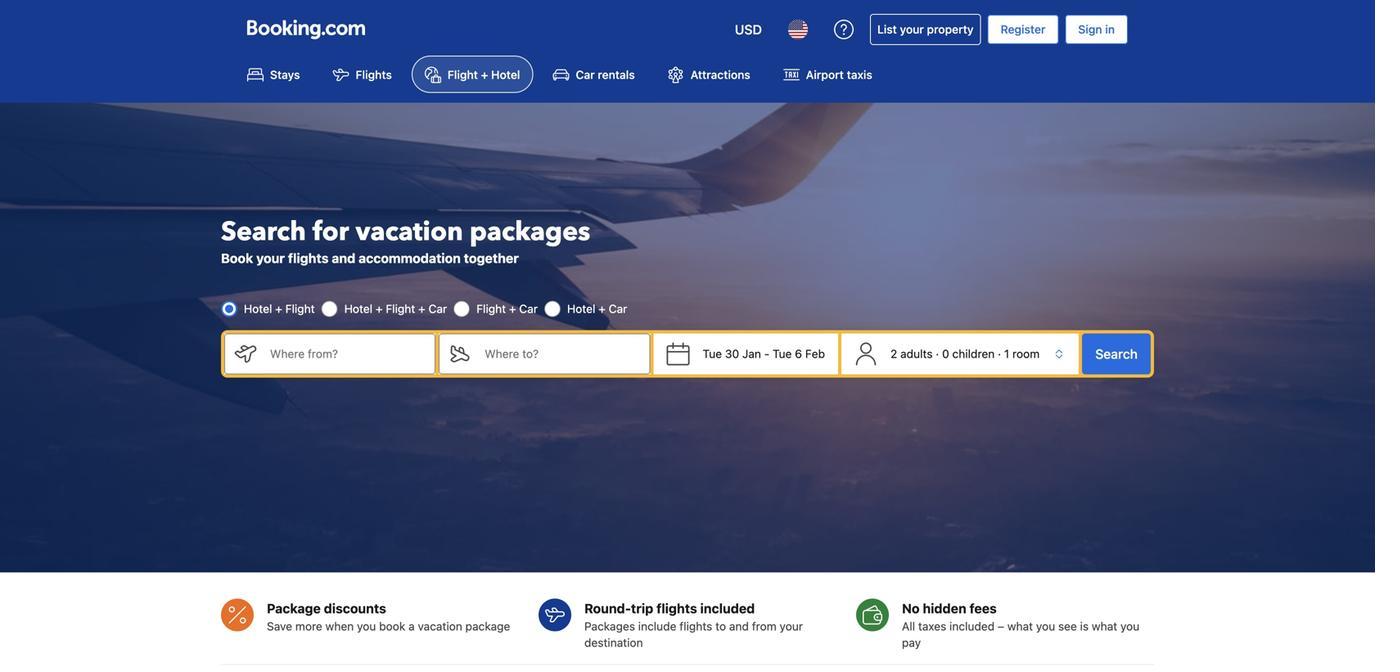 Task type: describe. For each thing, give the bounding box(es) containing it.
2 tue from the left
[[773, 347, 792, 360]]

for
[[313, 214, 349, 250]]

accommodation
[[359, 250, 461, 266]]

package discounts save more when you book a vacation package
[[267, 601, 510, 633]]

2 adults · 0 children · 1 room
[[891, 347, 1040, 360]]

included inside no hidden fees all taxes included – what you see is what you pay
[[950, 620, 995, 633]]

children
[[953, 347, 995, 360]]

package
[[267, 601, 321, 616]]

is
[[1080, 620, 1089, 633]]

included inside the round-trip flights included packages include flights to and from your destination
[[700, 601, 755, 616]]

see
[[1059, 620, 1077, 633]]

register
[[1001, 23, 1046, 36]]

-
[[764, 347, 770, 360]]

sign
[[1079, 23, 1102, 36]]

30
[[725, 347, 739, 360]]

tue 30 jan - tue 6 feb
[[703, 347, 825, 360]]

pay
[[902, 636, 921, 649]]

+ for flight + hotel
[[481, 68, 488, 81]]

when
[[326, 620, 354, 633]]

airport taxis
[[806, 68, 873, 81]]

hotel for hotel + flight
[[244, 302, 272, 315]]

2 you from the left
[[1036, 620, 1055, 633]]

3 you from the left
[[1121, 620, 1140, 633]]

2 what from the left
[[1092, 620, 1118, 633]]

2 · from the left
[[998, 347, 1001, 360]]

1
[[1004, 347, 1010, 360]]

taxes
[[918, 620, 947, 633]]

list
[[878, 23, 897, 36]]

adults
[[901, 347, 933, 360]]

1 what from the left
[[1008, 620, 1033, 633]]

1 tue from the left
[[703, 347, 722, 360]]

attractions link
[[655, 56, 764, 93]]

taxis
[[847, 68, 873, 81]]

more
[[295, 620, 322, 633]]

search button
[[1083, 333, 1151, 374]]

package
[[466, 620, 510, 633]]

save
[[267, 620, 292, 633]]

jan
[[742, 347, 761, 360]]

car rentals
[[576, 68, 635, 81]]

discounts
[[324, 601, 386, 616]]

in
[[1105, 23, 1115, 36]]

from
[[752, 620, 777, 633]]

sign in link
[[1065, 15, 1128, 44]]

usd
[[735, 22, 762, 37]]

flights
[[356, 68, 392, 81]]

feb
[[805, 347, 825, 360]]

airport taxis link
[[770, 56, 886, 93]]

a
[[409, 620, 415, 633]]

property
[[927, 23, 974, 36]]

list your property
[[878, 23, 974, 36]]

hotel for hotel + car
[[567, 302, 596, 315]]

search for vacation packages book your flights and accommodation together
[[221, 214, 590, 266]]

flight + hotel link
[[412, 56, 533, 93]]



Task type: vqa. For each thing, say whether or not it's contained in the screenshot.
They
no



Task type: locate. For each thing, give the bounding box(es) containing it.
Where from? field
[[257, 333, 436, 374]]

1 you from the left
[[357, 620, 376, 633]]

vacation inside search for vacation packages book your flights and accommodation together
[[356, 214, 463, 250]]

include
[[638, 620, 677, 633]]

included up to
[[700, 601, 755, 616]]

flights down "for"
[[288, 250, 329, 266]]

2 horizontal spatial you
[[1121, 620, 1140, 633]]

together
[[464, 250, 519, 266]]

0 horizontal spatial ·
[[936, 347, 939, 360]]

1 horizontal spatial search
[[1096, 346, 1138, 362]]

flight
[[448, 68, 478, 81], [285, 302, 315, 315], [386, 302, 415, 315], [477, 302, 506, 315]]

1 vertical spatial included
[[950, 620, 995, 633]]

what right is
[[1092, 620, 1118, 633]]

flight + car
[[477, 302, 538, 315]]

airport
[[806, 68, 844, 81]]

search inside search 'button'
[[1096, 346, 1138, 362]]

packages
[[585, 620, 635, 633]]

no
[[902, 601, 920, 616]]

0 horizontal spatial search
[[221, 214, 306, 250]]

search inside search for vacation packages book your flights and accommodation together
[[221, 214, 306, 250]]

room
[[1013, 347, 1040, 360]]

0 horizontal spatial included
[[700, 601, 755, 616]]

flights
[[288, 250, 329, 266], [657, 601, 697, 616], [680, 620, 713, 633]]

rentals
[[598, 68, 635, 81]]

your inside search for vacation packages book your flights and accommodation together
[[256, 250, 285, 266]]

you inside package discounts save more when you book a vacation package
[[357, 620, 376, 633]]

search for search
[[1096, 346, 1138, 362]]

hotel + flight + car
[[344, 302, 447, 315]]

register link
[[988, 15, 1059, 44]]

stays
[[270, 68, 300, 81]]

1 vertical spatial your
[[256, 250, 285, 266]]

tue
[[703, 347, 722, 360], [773, 347, 792, 360]]

flights link
[[320, 56, 405, 93]]

flight + hotel
[[448, 68, 520, 81]]

1 vertical spatial flights
[[657, 601, 697, 616]]

+ for flight + car
[[509, 302, 516, 315]]

sign in
[[1079, 23, 1115, 36]]

hotel
[[491, 68, 520, 81], [244, 302, 272, 315], [344, 302, 373, 315], [567, 302, 596, 315]]

fees
[[970, 601, 997, 616]]

1 · from the left
[[936, 347, 939, 360]]

vacation inside package discounts save more when you book a vacation package
[[418, 620, 462, 633]]

flights inside search for vacation packages book your flights and accommodation together
[[288, 250, 329, 266]]

· left 0
[[936, 347, 939, 360]]

book
[[379, 620, 406, 633]]

1 horizontal spatial and
[[729, 620, 749, 633]]

stays link
[[234, 56, 313, 93]]

search for search for vacation packages book your flights and accommodation together
[[221, 214, 306, 250]]

2 vertical spatial flights
[[680, 620, 713, 633]]

1 horizontal spatial tue
[[773, 347, 792, 360]]

+ for hotel + flight
[[275, 302, 282, 315]]

car rentals link
[[540, 56, 648, 93]]

you
[[357, 620, 376, 633], [1036, 620, 1055, 633], [1121, 620, 1140, 633]]

flights up include
[[657, 601, 697, 616]]

flight inside flight + hotel link
[[448, 68, 478, 81]]

+ for hotel + car
[[599, 302, 606, 315]]

flights left to
[[680, 620, 713, 633]]

hotel for hotel + flight + car
[[344, 302, 373, 315]]

destination
[[585, 636, 643, 649]]

1 horizontal spatial you
[[1036, 620, 1055, 633]]

you down discounts
[[357, 620, 376, 633]]

1 horizontal spatial included
[[950, 620, 995, 633]]

round-trip flights included packages include flights to and from your destination
[[585, 601, 803, 649]]

your right from
[[780, 620, 803, 633]]

and down "for"
[[332, 250, 356, 266]]

1 horizontal spatial what
[[1092, 620, 1118, 633]]

booking.com online hotel reservations image
[[247, 20, 365, 39]]

and inside search for vacation packages book your flights and accommodation together
[[332, 250, 356, 266]]

hidden
[[923, 601, 967, 616]]

2
[[891, 347, 898, 360]]

round-
[[585, 601, 631, 616]]

included
[[700, 601, 755, 616], [950, 620, 995, 633]]

0 vertical spatial included
[[700, 601, 755, 616]]

0 horizontal spatial and
[[332, 250, 356, 266]]

no hidden fees all taxes included – what you see is what you pay
[[902, 601, 1140, 649]]

car
[[576, 68, 595, 81], [429, 302, 447, 315], [519, 302, 538, 315], [609, 302, 627, 315]]

+
[[481, 68, 488, 81], [275, 302, 282, 315], [376, 302, 383, 315], [418, 302, 426, 315], [509, 302, 516, 315], [599, 302, 606, 315]]

search
[[221, 214, 306, 250], [1096, 346, 1138, 362]]

and right to
[[729, 620, 749, 633]]

list your property link
[[870, 14, 981, 45]]

and
[[332, 250, 356, 266], [729, 620, 749, 633]]

tue left 30
[[703, 347, 722, 360]]

your inside the round-trip flights included packages include flights to and from your destination
[[780, 620, 803, 633]]

1 horizontal spatial your
[[780, 620, 803, 633]]

what right –
[[1008, 620, 1033, 633]]

and inside the round-trip flights included packages include flights to and from your destination
[[729, 620, 749, 633]]

0 vertical spatial search
[[221, 214, 306, 250]]

1 vertical spatial vacation
[[418, 620, 462, 633]]

0 vertical spatial and
[[332, 250, 356, 266]]

usd button
[[725, 10, 772, 49]]

hotel + flight
[[244, 302, 315, 315]]

0 horizontal spatial tue
[[703, 347, 722, 360]]

you left the see
[[1036, 620, 1055, 633]]

included down "fees"
[[950, 620, 995, 633]]

tue right the -
[[773, 347, 792, 360]]

0 horizontal spatial you
[[357, 620, 376, 633]]

attractions
[[691, 68, 751, 81]]

0 horizontal spatial your
[[256, 250, 285, 266]]

·
[[936, 347, 939, 360], [998, 347, 1001, 360]]

vacation right "a"
[[418, 620, 462, 633]]

0 vertical spatial vacation
[[356, 214, 463, 250]]

vacation up accommodation
[[356, 214, 463, 250]]

0
[[942, 347, 949, 360]]

all
[[902, 620, 915, 633]]

your right list
[[900, 23, 924, 36]]

0 vertical spatial your
[[900, 23, 924, 36]]

–
[[998, 620, 1005, 633]]

flights for trip
[[680, 620, 713, 633]]

packages
[[470, 214, 590, 250]]

Where to? field
[[472, 333, 650, 374]]

· left 1
[[998, 347, 1001, 360]]

2 horizontal spatial your
[[900, 23, 924, 36]]

+ for hotel + flight + car
[[376, 302, 383, 315]]

you right is
[[1121, 620, 1140, 633]]

your right book
[[256, 250, 285, 266]]

to
[[716, 620, 726, 633]]

1 horizontal spatial ·
[[998, 347, 1001, 360]]

vacation
[[356, 214, 463, 250], [418, 620, 462, 633]]

hotel + car
[[567, 302, 627, 315]]

0 vertical spatial flights
[[288, 250, 329, 266]]

0 horizontal spatial what
[[1008, 620, 1033, 633]]

book
[[221, 250, 253, 266]]

2 vertical spatial your
[[780, 620, 803, 633]]

your
[[900, 23, 924, 36], [256, 250, 285, 266], [780, 620, 803, 633]]

1 vertical spatial search
[[1096, 346, 1138, 362]]

6
[[795, 347, 802, 360]]

what
[[1008, 620, 1033, 633], [1092, 620, 1118, 633]]

flights for for
[[288, 250, 329, 266]]

trip
[[631, 601, 654, 616]]

1 vertical spatial and
[[729, 620, 749, 633]]



